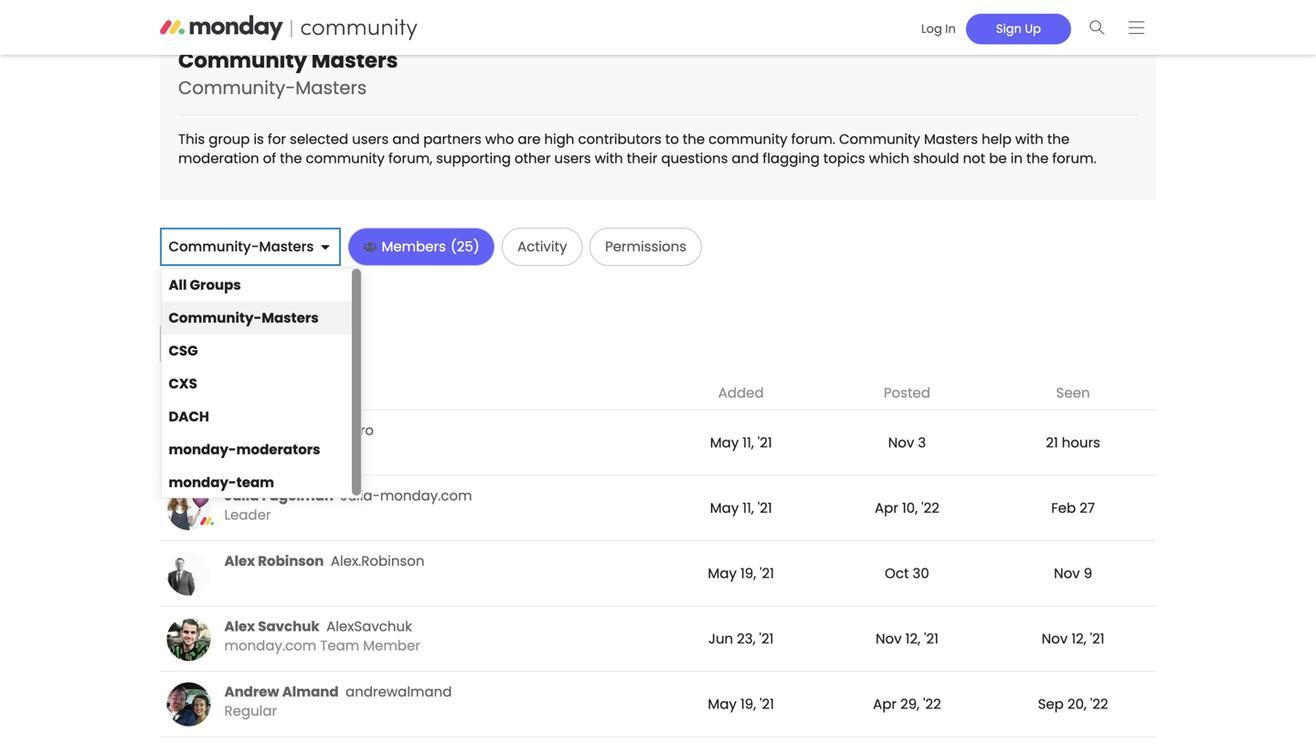 Task type: describe. For each thing, give the bounding box(es) containing it.
members
[[382, 237, 446, 257]]

alex for alex savchuk alexsavchuk monday.com team member
[[224, 617, 255, 636]]

oct
[[885, 564, 909, 583]]

10,
[[902, 498, 918, 518]]

username text field
[[160, 326, 352, 362]]

30
[[913, 564, 930, 583]]

1 vertical spatial community-
[[169, 237, 259, 257]]

permissions link
[[591, 229, 701, 265]]

nov 9
[[1054, 564, 1093, 583]]

who
[[485, 130, 514, 149]]

up
[[1025, 20, 1041, 37]]

)
[[473, 237, 480, 257]]

sign
[[996, 20, 1022, 37]]

log
[[922, 20, 942, 37]]

2 12, from the left
[[1072, 629, 1087, 649]]

1 horizontal spatial users
[[555, 149, 591, 168]]

be
[[989, 149, 1007, 168]]

'22 for apr 10, '22
[[922, 498, 940, 518]]

which
[[869, 149, 910, 168]]

nov down oct
[[876, 629, 902, 649]]

member
[[363, 636, 421, 656]]

julia fagelman julia-monday.com leader
[[224, 486, 472, 525]]

community inside this group is for selected users and partners who are high contributors to the community forum. community masters help with the moderation of the community forum, supporting other users with their questions and flagging topics which should not be in the forum.
[[839, 130, 921, 149]]

savchuk
[[258, 617, 320, 636]]

feb
[[1052, 498, 1076, 518]]

masters inside this group is for selected users and partners who are high contributors to the community forum. community masters help with the moderation of the community forum, supporting other users with their questions and flagging topics which should not be in the forum.
[[924, 130, 978, 149]]

alex.robinson
[[331, 551, 425, 571]]

alex robinson image
[[167, 552, 211, 596]]

community inside community masters community-masters
[[178, 46, 307, 75]]

2 may 11, '21 from the top
[[710, 498, 772, 518]]

20,
[[1068, 694, 1087, 714]]

jun 23, '21
[[709, 629, 774, 649]]

username button
[[167, 383, 651, 403]]

julia
[[224, 486, 259, 506]]

seen
[[1057, 383, 1090, 403]]

members ( 25 )
[[382, 237, 480, 257]]

activity link
[[503, 229, 582, 265]]

alex savchuk alexsavchuk monday.com team member
[[224, 617, 421, 656]]

masters up "selected"
[[296, 75, 367, 100]]

almand
[[282, 682, 339, 702]]

dipro link
[[224, 421, 651, 440]]

0 horizontal spatial and
[[393, 130, 420, 149]]

2 may 19, '21 from the top
[[708, 694, 774, 714]]

julia-
[[341, 486, 380, 506]]

2 radio item from the top
[[162, 302, 352, 335]]

other
[[515, 149, 551, 168]]

oct 30
[[885, 564, 930, 583]]

added button
[[665, 383, 817, 403]]

1 horizontal spatial community
[[709, 130, 788, 149]]

monday team image
[[198, 512, 216, 530]]

nov 3
[[888, 433, 926, 453]]

is
[[254, 130, 264, 149]]

regular image
[[167, 682, 211, 726]]

7 radio item from the top
[[162, 466, 352, 499]]

monday.com for julia fagelman julia-monday.com leader
[[380, 486, 472, 506]]

andrewalmand
[[346, 682, 452, 702]]

to
[[665, 130, 679, 149]]

3
[[918, 433, 926, 453]]

forum,
[[389, 149, 433, 168]]

this group is for selected users and partners who are high contributors to the community forum. community masters help with the moderation of the community forum, supporting other users with their questions and flagging topics which should not be in the forum.
[[178, 130, 1097, 168]]

(
[[451, 237, 457, 257]]

nov left 3
[[888, 433, 915, 453]]

community-masters
[[169, 237, 314, 257]]

monday community forum image
[[160, 15, 453, 40]]

sign up button
[[966, 13, 1072, 44]]

not
[[963, 149, 986, 168]]

21 hours
[[1046, 433, 1101, 453]]

their
[[627, 149, 658, 168]]

seen button
[[997, 383, 1150, 403]]

should
[[913, 149, 960, 168]]

log in button
[[911, 13, 966, 44]]

questions
[[661, 149, 728, 168]]

added
[[719, 383, 764, 403]]

masters down monday community forum image
[[312, 46, 398, 75]]

team
[[320, 636, 360, 656]]

community- inside community masters community-masters
[[178, 75, 296, 100]]

posted button
[[831, 383, 984, 403]]

in
[[946, 20, 956, 37]]

in
[[1011, 149, 1023, 168]]

sep
[[1038, 694, 1064, 714]]

apr 10, '22
[[875, 498, 940, 518]]

sign up
[[996, 20, 1041, 37]]

search image
[[1090, 21, 1106, 34]]

1 19, from the top
[[741, 564, 756, 583]]

navigation containing log in
[[905, 8, 1157, 47]]



Task type: vqa. For each thing, say whether or not it's contained in the screenshot.
fifth monday from the bottom
no



Task type: locate. For each thing, give the bounding box(es) containing it.
0 horizontal spatial forum.
[[792, 130, 836, 149]]

leader inside julia fagelman julia-monday.com leader
[[224, 505, 271, 525]]

1 vertical spatial monday.com
[[224, 636, 317, 656]]

0 horizontal spatial monday.com
[[224, 636, 317, 656]]

2 11, from the top
[[743, 498, 754, 518]]

help
[[982, 130, 1012, 149]]

0 vertical spatial alex
[[224, 551, 255, 571]]

0 vertical spatial 19,
[[741, 564, 756, 583]]

0 vertical spatial monday.com
[[380, 486, 472, 506]]

monday.com
[[380, 486, 472, 506], [224, 636, 317, 656]]

nov 12, '21
[[876, 629, 939, 649], [1042, 629, 1105, 649]]

'22
[[922, 498, 940, 518], [924, 694, 941, 714], [1091, 694, 1109, 714]]

log in
[[922, 20, 956, 37]]

0 vertical spatial community-
[[178, 75, 296, 100]]

nov 12, '21 up sep 20, '22 on the bottom right of page
[[1042, 629, 1105, 649]]

username
[[167, 383, 238, 403]]

'22 right 29,
[[924, 694, 941, 714]]

community right flagging
[[839, 130, 921, 149]]

sep 20, '22
[[1038, 694, 1109, 714]]

2 alex from the top
[[224, 617, 255, 636]]

'21
[[758, 433, 772, 453], [758, 498, 772, 518], [760, 564, 774, 583], [759, 629, 774, 649], [924, 629, 939, 649], [1090, 629, 1105, 649], [760, 694, 774, 714]]

1 nov 12, '21 from the left
[[876, 629, 939, 649]]

'22 for sep 20, '22
[[1091, 694, 1109, 714]]

leader right monday team icon
[[224, 505, 271, 525]]

with left their
[[595, 149, 623, 168]]

apr
[[875, 498, 899, 518], [873, 694, 897, 714]]

may
[[710, 433, 739, 453], [710, 498, 739, 518], [708, 564, 737, 583], [708, 694, 737, 714]]

fagelman
[[262, 486, 334, 506]]

1 horizontal spatial community
[[839, 130, 921, 149]]

1 alex from the top
[[224, 551, 255, 571]]

apr left 29,
[[873, 694, 897, 714]]

1 horizontal spatial monday.com
[[380, 486, 472, 506]]

1 vertical spatial 19,
[[741, 694, 756, 714]]

users
[[352, 130, 389, 149], [555, 149, 591, 168]]

nov 12, '21 down oct 30
[[876, 629, 939, 649]]

forum.
[[792, 130, 836, 149], [1053, 149, 1097, 168]]

1 vertical spatial community
[[839, 130, 921, 149]]

27
[[1080, 498, 1095, 518]]

19, up 23,
[[741, 564, 756, 583]]

monday.com inside julia fagelman julia-monday.com leader
[[380, 486, 472, 506]]

1 radio item from the top
[[162, 269, 352, 302]]

apr for apr 10, '22
[[875, 498, 899, 518]]

hours
[[1062, 433, 1101, 453]]

table
[[160, 377, 1157, 745]]

andrew almand andrewalmand regular
[[224, 682, 452, 721]]

0 horizontal spatial community
[[306, 149, 385, 168]]

leader image
[[167, 421, 211, 465]]

1 12, from the left
[[906, 629, 921, 649]]

apr 29, '22
[[873, 694, 941, 714]]

users right the other
[[555, 149, 591, 168]]

2 nov 12, '21 from the left
[[1042, 629, 1105, 649]]

table containing username
[[160, 377, 1157, 745]]

community left forum,
[[306, 149, 385, 168]]

2 19, from the top
[[741, 694, 756, 714]]

1 may 11, '21 from the top
[[710, 433, 772, 453]]

flagging
[[763, 149, 820, 168]]

community
[[178, 46, 307, 75], [839, 130, 921, 149]]

1 vertical spatial apr
[[873, 694, 897, 714]]

2 leader from the top
[[224, 505, 271, 525]]

1 horizontal spatial forum.
[[1053, 149, 1097, 168]]

monday.com team member image
[[167, 617, 211, 661]]

jun
[[709, 629, 733, 649]]

for
[[268, 130, 286, 149]]

topics
[[824, 149, 866, 168]]

monday.com for alex savchuk alexsavchuk monday.com team member
[[224, 636, 317, 656]]

of
[[263, 149, 276, 168]]

1 horizontal spatial with
[[1016, 130, 1044, 149]]

dipro leader
[[224, 421, 374, 459]]

1 11, from the top
[[743, 433, 754, 453]]

29,
[[901, 694, 920, 714]]

nov
[[888, 433, 915, 453], [1054, 564, 1080, 583], [876, 629, 902, 649], [1042, 629, 1068, 649]]

with
[[1016, 130, 1044, 149], [595, 149, 623, 168]]

nov left 9
[[1054, 564, 1080, 583]]

leader inside dipro leader
[[224, 440, 271, 459]]

and left the "partners"
[[393, 130, 420, 149]]

1 vertical spatial leader
[[224, 505, 271, 525]]

'22 right 20,
[[1091, 694, 1109, 714]]

this
[[178, 130, 205, 149]]

alex robinson alex.robinson
[[224, 551, 425, 571]]

users right "selected"
[[352, 130, 389, 149]]

moderation
[[178, 149, 259, 168]]

users image
[[363, 240, 377, 254]]

1 horizontal spatial 12,
[[1072, 629, 1087, 649]]

0 vertical spatial community
[[178, 46, 307, 75]]

0 vertical spatial 11,
[[743, 433, 754, 453]]

25
[[457, 237, 473, 257]]

the
[[683, 130, 705, 149], [1048, 130, 1070, 149], [280, 149, 302, 168], [1027, 149, 1049, 168]]

1 vertical spatial 11,
[[743, 498, 754, 518]]

alex left savchuk
[[224, 617, 255, 636]]

apr for apr 29, '22
[[873, 694, 897, 714]]

andrew
[[224, 682, 279, 702]]

community down monday community forum image
[[178, 46, 307, 75]]

0 vertical spatial leader
[[224, 440, 271, 459]]

feb 27
[[1052, 498, 1095, 518]]

5 radio item from the top
[[162, 400, 352, 433]]

alex
[[224, 551, 255, 571], [224, 617, 255, 636]]

12, up 29,
[[906, 629, 921, 649]]

0 horizontal spatial 12,
[[906, 629, 921, 649]]

apr left 10,
[[875, 498, 899, 518]]

1 horizontal spatial and
[[732, 149, 759, 168]]

may 19, '21 up "jun 23, '21"
[[708, 564, 774, 583]]

forum. right 'in'
[[1053, 149, 1097, 168]]

9
[[1084, 564, 1093, 583]]

with right help
[[1016, 130, 1044, 149]]

community- down moderation at the top left
[[169, 237, 259, 257]]

0 horizontal spatial community
[[178, 46, 307, 75]]

1 vertical spatial may 11, '21
[[710, 498, 772, 518]]

may 11, '21
[[710, 433, 772, 453], [710, 498, 772, 518]]

regular
[[224, 701, 277, 721]]

0 horizontal spatial nov 12, '21
[[876, 629, 939, 649]]

alex for alex robinson alex.robinson
[[224, 551, 255, 571]]

alex inside alex savchuk alexsavchuk monday.com team member
[[224, 617, 255, 636]]

21
[[1046, 433, 1058, 453]]

6 radio item from the top
[[162, 433, 352, 466]]

3 radio item from the top
[[162, 335, 352, 368]]

robinson
[[258, 551, 324, 571]]

community- up group
[[178, 75, 296, 100]]

monday.com up the andrew
[[224, 636, 317, 656]]

group
[[209, 130, 250, 149]]

1 vertical spatial may 19, '21
[[708, 694, 774, 714]]

menu image
[[1129, 21, 1145, 34]]

4 radio item from the top
[[162, 368, 352, 400]]

leader
[[224, 440, 271, 459], [224, 505, 271, 525]]

may 19, '21
[[708, 564, 774, 583], [708, 694, 774, 714]]

permissions
[[605, 237, 687, 257]]

1 leader from the top
[[224, 440, 271, 459]]

'22 right 10,
[[922, 498, 940, 518]]

leader up julia
[[224, 440, 271, 459]]

may 19, '21 down "jun 23, '21"
[[708, 694, 774, 714]]

masters left users image
[[259, 237, 314, 257]]

1 vertical spatial alex
[[224, 617, 255, 636]]

radio item
[[162, 269, 352, 302], [162, 302, 352, 335], [162, 335, 352, 368], [162, 368, 352, 400], [162, 400, 352, 433], [162, 433, 352, 466], [162, 466, 352, 499]]

0 vertical spatial apr
[[875, 498, 899, 518]]

are
[[518, 130, 541, 149]]

masters
[[312, 46, 398, 75], [296, 75, 367, 100], [924, 130, 978, 149], [259, 237, 314, 257]]

community masters community-masters
[[178, 46, 398, 100]]

partners
[[424, 130, 482, 149]]

1 horizontal spatial nov 12, '21
[[1042, 629, 1105, 649]]

supporting
[[436, 149, 511, 168]]

0 vertical spatial may 19, '21
[[708, 564, 774, 583]]

selected
[[290, 130, 348, 149]]

0 horizontal spatial with
[[595, 149, 623, 168]]

alexsavchuk
[[327, 617, 412, 636]]

'22 for apr 29, '22
[[924, 694, 941, 714]]

19, down 23,
[[741, 694, 756, 714]]

activity
[[518, 237, 567, 257]]

high
[[544, 130, 575, 149]]

community right to
[[709, 130, 788, 149]]

0 horizontal spatial users
[[352, 130, 389, 149]]

dipro
[[338, 421, 374, 440]]

posted
[[884, 383, 931, 403]]

community-
[[178, 75, 296, 100], [169, 237, 259, 257]]

and left flagging
[[732, 149, 759, 168]]

community
[[709, 130, 788, 149], [306, 149, 385, 168]]

23,
[[737, 629, 756, 649]]

leader image
[[167, 486, 211, 530]]

masters left help
[[924, 130, 978, 149]]

menu
[[162, 269, 361, 499]]

nov up sep
[[1042, 629, 1068, 649]]

forum. left which
[[792, 130, 836, 149]]

monday.com inside alex savchuk alexsavchuk monday.com team member
[[224, 636, 317, 656]]

0 vertical spatial may 11, '21
[[710, 433, 772, 453]]

12, up 20,
[[1072, 629, 1087, 649]]

1 may 19, '21 from the top
[[708, 564, 774, 583]]

navigation
[[905, 8, 1157, 47]]

and
[[393, 130, 420, 149], [732, 149, 759, 168]]

alex left robinson
[[224, 551, 255, 571]]

contributors
[[578, 130, 662, 149]]

monday.com down dipro link
[[380, 486, 472, 506]]



